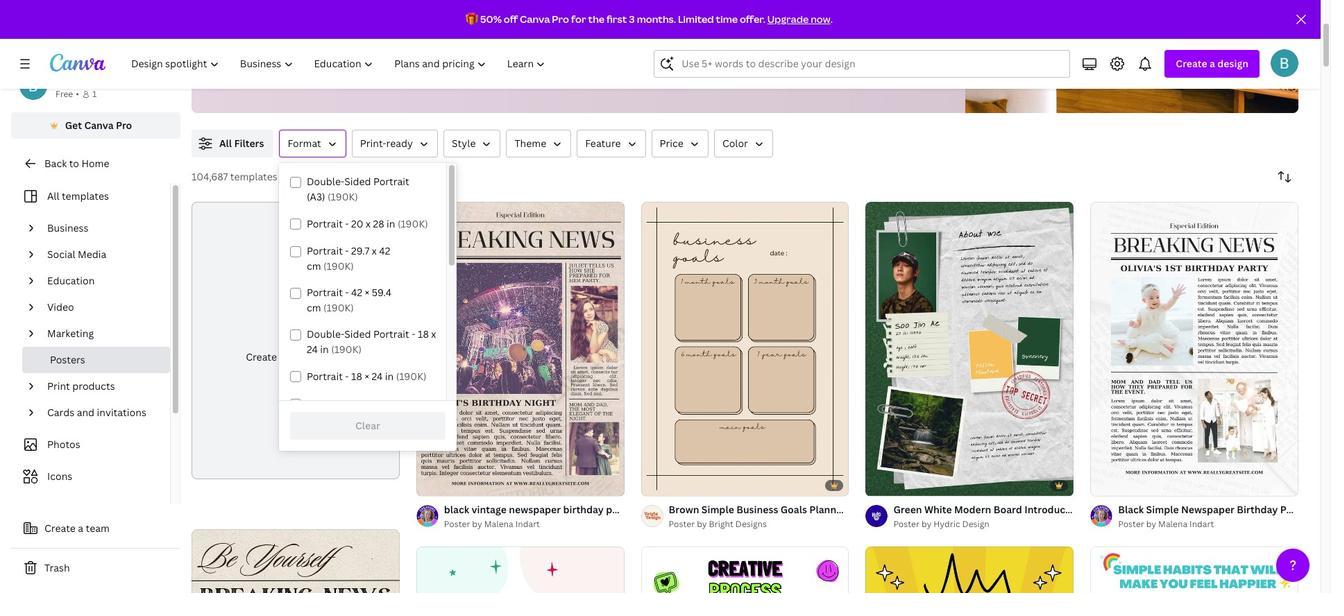Task type: vqa. For each thing, say whether or not it's contained in the screenshot.
(Facebook
no



Task type: describe. For each thing, give the bounding box(es) containing it.
20
[[351, 217, 363, 230]]

portrait inside double-sided portrait - 18 x 24 in
[[373, 328, 409, 341]]

× for 42
[[365, 286, 369, 299]]

social media link
[[42, 242, 162, 268]]

42 inside portrait - 29.7 x 42 cm
[[379, 244, 390, 257]]

limited
[[678, 12, 714, 26]]

green white modern board introduction all about me poster poster by hydric design
[[894, 503, 1181, 530]]

print products link
[[42, 373, 162, 400]]

1 vertical spatial 18
[[351, 370, 362, 383]]

feature button
[[577, 130, 646, 158]]

by inside black vintage newspaper birthday party poster poster by malena indart
[[472, 519, 482, 530]]

portrait for 20
[[307, 217, 343, 230]]

cm for portrait - 42 × 59.4 cm
[[307, 301, 321, 314]]

get
[[65, 119, 82, 132]]

party
[[606, 503, 632, 516]]

print-ready button
[[352, 130, 438, 158]]

me
[[1133, 503, 1148, 516]]

59.4
[[372, 286, 392, 299]]

first
[[607, 12, 627, 26]]

introduction
[[1025, 503, 1084, 516]]

poster by bright designs link
[[669, 518, 849, 532]]

price
[[660, 137, 684, 150]]

(190k) right (a3)
[[328, 190, 358, 203]]

Sort by button
[[1271, 163, 1299, 191]]

our
[[470, 24, 488, 39]]

42 inside portrait - 42 × 59.4 cm
[[351, 286, 362, 299]]

products
[[72, 380, 115, 393]]

double- for double-sided portrait (a3)
[[307, 175, 344, 188]]

templates for 104,687 templates
[[230, 170, 277, 183]]

white
[[924, 503, 952, 516]]

- for 20
[[345, 217, 349, 230]]

templates inside 'generate buzz for your promo, product, or event with an eye-catching poster. grab and customize free poster templates from our selection to get started.'
[[385, 24, 439, 39]]

offer.
[[740, 12, 765, 26]]

.
[[831, 12, 833, 26]]

brad klo image
[[1271, 49, 1299, 77]]

get canva pro
[[65, 119, 132, 132]]

indart inside black vintage newspaper birthday party poster poster by malena indart
[[515, 519, 540, 530]]

× for 18
[[365, 370, 369, 383]]

•
[[76, 88, 79, 100]]

create a blank poster element
[[192, 202, 400, 479]]

marketing link
[[42, 321, 162, 347]]

templates for all templates
[[62, 189, 109, 203]]

green
[[894, 503, 922, 516]]

invitations
[[97, 406, 146, 419]]

get canva pro button
[[11, 112, 180, 139]]

portrait for 42
[[307, 286, 343, 299]]

now
[[811, 12, 831, 26]]

cards and invitations
[[47, 406, 146, 419]]

🎁
[[466, 12, 478, 26]]

eye-
[[517, 6, 541, 21]]

trash
[[44, 561, 70, 575]]

brown simple business goals planner poster image
[[641, 202, 849, 496]]

birthday
[[1237, 503, 1278, 516]]

in inside double-sided portrait - 18 x 24 in
[[320, 343, 329, 356]]

black vintage newspaper birthday party poster poster by malena indart
[[444, 503, 665, 530]]

a for team
[[78, 522, 83, 535]]

simple for brown
[[702, 503, 734, 516]]

48
[[373, 398, 385, 411]]

1 vertical spatial 24
[[372, 370, 383, 383]]

black simple newspaper birthday poster link
[[1118, 503, 1311, 518]]

feature
[[585, 137, 621, 150]]

off
[[504, 12, 518, 26]]

portrait - 42 × 59.4 cm
[[307, 286, 392, 314]]

back
[[44, 157, 67, 170]]

or
[[429, 6, 440, 21]]

malena inside black simple newspaper birthday poster poster by malena indart
[[1158, 519, 1188, 530]]

🎁 50% off canva pro for the first 3 months. limited time offer. upgrade now .
[[466, 12, 833, 26]]

3
[[629, 12, 635, 26]]

design
[[1218, 57, 1249, 70]]

create a blank poster
[[246, 350, 345, 364]]

newspaper
[[1181, 503, 1235, 516]]

upgrade
[[767, 12, 809, 26]]

education link
[[42, 268, 162, 294]]

goals
[[781, 503, 807, 516]]

portrait - 20 x 28 in (190k)
[[307, 217, 428, 230]]

brown simple business goals planner poster link
[[669, 503, 879, 518]]

ready
[[386, 137, 413, 150]]

education
[[47, 274, 95, 287]]

104,687
[[192, 170, 228, 183]]

(190k) right the 48
[[398, 398, 428, 411]]

black
[[1118, 503, 1144, 516]]

beige vintage newspaper motivational quote poster image
[[192, 530, 400, 593]]

buzz
[[266, 6, 290, 21]]

from
[[441, 24, 467, 39]]

cards and invitations link
[[42, 400, 162, 426]]

portrait for 18
[[307, 370, 343, 383]]

upgrade now button
[[767, 12, 831, 26]]

create a design
[[1176, 57, 1249, 70]]

portrait for 29.7
[[307, 244, 343, 257]]

photos
[[47, 438, 80, 451]]

filters
[[234, 137, 264, 150]]

the
[[588, 12, 605, 26]]

in for portrait - 36 x 48 in
[[387, 398, 396, 411]]

promo,
[[339, 6, 377, 21]]

black
[[444, 503, 469, 516]]

(190k) up portrait - 18 × 24 in (190k)
[[331, 343, 362, 356]]

customize
[[265, 24, 320, 39]]

home
[[81, 157, 109, 170]]

team
[[86, 522, 110, 535]]

36
[[351, 398, 363, 411]]

create a team button
[[11, 515, 180, 543]]

newspaper
[[509, 503, 561, 516]]

theme button
[[506, 130, 571, 158]]

x for 48
[[365, 398, 370, 411]]

photos link
[[19, 432, 162, 458]]

(190k) right 28
[[398, 217, 428, 230]]

blank
[[287, 350, 313, 364]]

started.
[[576, 24, 618, 39]]

0 horizontal spatial and
[[77, 406, 94, 419]]

create for create a blank poster
[[246, 350, 277, 364]]

clear
[[355, 419, 380, 432]]

product,
[[379, 6, 426, 21]]

format
[[288, 137, 321, 150]]

double- for double-sided portrait - 18 x 24 in
[[307, 328, 344, 341]]



Task type: locate. For each thing, give the bounding box(es) containing it.
portrait inside portrait - 29.7 x 42 cm
[[307, 244, 343, 257]]

2 vertical spatial create
[[44, 522, 76, 535]]

0 vertical spatial a
[[1210, 57, 1215, 70]]

by down vintage
[[472, 519, 482, 530]]

templates inside 'link'
[[62, 189, 109, 203]]

clear button
[[290, 412, 446, 440]]

cm up blank
[[307, 301, 321, 314]]

all templates
[[47, 189, 109, 203]]

1 × from the top
[[365, 286, 369, 299]]

create inside 'dropdown button'
[[1176, 57, 1207, 70]]

1 poster by malena indart link from the left
[[444, 518, 624, 532]]

1 horizontal spatial canva
[[520, 12, 550, 26]]

portrait down blank
[[307, 370, 343, 383]]

- left 29.7 at the top left
[[345, 244, 349, 257]]

business up social
[[47, 221, 89, 235]]

double- up blank
[[307, 328, 344, 341]]

all filters
[[219, 137, 264, 150]]

0 horizontal spatial simple
[[702, 503, 734, 516]]

a inside create a team button
[[78, 522, 83, 535]]

double-sided portrait (a3)
[[307, 175, 409, 203]]

0 horizontal spatial to
[[69, 157, 79, 170]]

poster inside black vintage newspaper birthday party poster poster by malena indart
[[634, 503, 665, 516]]

poster right party
[[634, 503, 665, 516]]

2 simple from the left
[[1146, 503, 1179, 516]]

double- up (a3)
[[307, 175, 344, 188]]

pro inside button
[[116, 119, 132, 132]]

portrait
[[373, 175, 409, 188], [307, 217, 343, 230], [307, 244, 343, 257], [307, 286, 343, 299], [373, 328, 409, 341], [307, 370, 343, 383], [307, 398, 343, 411]]

1 vertical spatial pro
[[116, 119, 132, 132]]

0 vertical spatial templates
[[385, 24, 439, 39]]

a
[[1210, 57, 1215, 70], [279, 350, 285, 364], [78, 522, 83, 535]]

video
[[47, 301, 74, 314]]

all inside button
[[219, 137, 232, 150]]

a for blank
[[279, 350, 285, 364]]

simple up the 'bright'
[[702, 503, 734, 516]]

double-
[[307, 175, 344, 188], [307, 328, 344, 341]]

free
[[323, 24, 344, 39]]

templates down the back to home
[[62, 189, 109, 203]]

a left design
[[1210, 57, 1215, 70]]

print
[[47, 380, 70, 393]]

x for 42
[[372, 244, 377, 257]]

1 horizontal spatial 24
[[372, 370, 383, 383]]

a for design
[[1210, 57, 1215, 70]]

1 horizontal spatial 42
[[379, 244, 390, 257]]

poster inside black vintage newspaper birthday party poster poster by malena indart
[[444, 519, 470, 530]]

1 horizontal spatial to
[[543, 24, 554, 39]]

2 sided from the top
[[344, 328, 371, 341]]

with
[[476, 6, 499, 21]]

by left the 'bright'
[[697, 519, 707, 530]]

poster.
[[589, 6, 626, 21]]

by inside black simple newspaper birthday poster poster by malena indart
[[1146, 519, 1156, 530]]

create left design
[[1176, 57, 1207, 70]]

18 inside double-sided portrait - 18 x 24 in
[[418, 328, 429, 341]]

malena down newspaper in the right of the page
[[1158, 519, 1188, 530]]

indart down newspaper in the right of the page
[[1190, 519, 1214, 530]]

icons link
[[19, 464, 162, 490]]

42 left 59.4
[[351, 286, 362, 299]]

social
[[47, 248, 75, 261]]

x inside portrait - 29.7 x 42 cm
[[372, 244, 377, 257]]

0 vertical spatial 24
[[307, 343, 318, 356]]

in for portrait - 18 × 24 in
[[385, 370, 394, 383]]

color button
[[714, 130, 773, 158]]

sided for (a3)
[[344, 175, 371, 188]]

to inside 'generate buzz for your promo, product, or event with an eye-catching poster. grab and customize free poster templates from our selection to get started.'
[[543, 24, 554, 39]]

4 by from the left
[[1146, 519, 1156, 530]]

- up the portrait - 36 x 48 in (190k) at the bottom
[[345, 370, 349, 383]]

portrait left 29.7 at the top left
[[307, 244, 343, 257]]

indart
[[515, 519, 540, 530], [1190, 519, 1214, 530]]

by inside green white modern board introduction all about me poster poster by hydric design
[[922, 519, 932, 530]]

- left 20
[[345, 217, 349, 230]]

2 vertical spatial templates
[[62, 189, 109, 203]]

a inside create a blank poster element
[[279, 350, 285, 364]]

in for portrait - 20 x 28 in
[[387, 217, 395, 230]]

style button
[[444, 130, 501, 158]]

1 vertical spatial create
[[246, 350, 277, 364]]

all inside green white modern board introduction all about me poster poster by hydric design
[[1087, 503, 1099, 516]]

0 horizontal spatial canva
[[84, 119, 114, 132]]

canva
[[520, 12, 550, 26], [84, 119, 114, 132]]

None search field
[[654, 50, 1070, 78]]

print products
[[47, 380, 115, 393]]

2 by from the left
[[697, 519, 707, 530]]

1 horizontal spatial a
[[279, 350, 285, 364]]

- up portrait - 18 × 24 in (190k)
[[412, 328, 415, 341]]

canva right get
[[84, 119, 114, 132]]

pro right eye-
[[552, 12, 569, 26]]

for left the
[[571, 12, 586, 26]]

for inside 'generate buzz for your promo, product, or event with an eye-catching poster. grab and customize free poster templates from our selection to get started.'
[[293, 6, 309, 21]]

all left about
[[1087, 503, 1099, 516]]

x for 28
[[366, 217, 371, 230]]

brown
[[669, 503, 699, 516]]

1 malena from the left
[[484, 519, 513, 530]]

create for create a team
[[44, 522, 76, 535]]

vintage
[[472, 503, 507, 516]]

canva right off
[[520, 12, 550, 26]]

42 right 29.7 at the top left
[[379, 244, 390, 257]]

×
[[365, 286, 369, 299], [365, 370, 369, 383]]

cards
[[47, 406, 74, 419]]

1 vertical spatial 42
[[351, 286, 362, 299]]

for up customize in the left top of the page
[[293, 6, 309, 21]]

black simple newspaper birthday poster image
[[1090, 202, 1299, 496]]

2 horizontal spatial create
[[1176, 57, 1207, 70]]

1 cm from the top
[[307, 260, 321, 273]]

free
[[56, 88, 73, 100]]

hydric
[[934, 519, 960, 530]]

2 vertical spatial a
[[78, 522, 83, 535]]

in right 28
[[387, 217, 395, 230]]

portrait inside portrait - 42 × 59.4 cm
[[307, 286, 343, 299]]

1 by from the left
[[472, 519, 482, 530]]

1 vertical spatial cm
[[307, 301, 321, 314]]

(190k) up the portrait - 36 x 48 in (190k) at the bottom
[[396, 370, 427, 383]]

1 horizontal spatial malena
[[1158, 519, 1188, 530]]

create left blank
[[246, 350, 277, 364]]

× up the portrait - 36 x 48 in (190k) at the bottom
[[365, 370, 369, 383]]

1 vertical spatial double-
[[307, 328, 344, 341]]

sided inside double-sided portrait (a3)
[[344, 175, 371, 188]]

personal
[[56, 73, 97, 86]]

cm inside portrait - 42 × 59.4 cm
[[307, 301, 321, 314]]

indart inside black simple newspaper birthday poster poster by malena indart
[[1190, 519, 1214, 530]]

x inside double-sided portrait - 18 x 24 in
[[431, 328, 436, 341]]

poster
[[315, 350, 345, 364], [849, 503, 879, 516], [1150, 503, 1181, 516], [1280, 503, 1311, 516], [444, 519, 470, 530], [669, 519, 695, 530], [894, 519, 920, 530], [1118, 519, 1144, 530]]

0 vertical spatial 42
[[379, 244, 390, 257]]

× inside portrait - 42 × 59.4 cm
[[365, 286, 369, 299]]

blue white playful illustration lifestyle poster image
[[1090, 547, 1299, 593]]

0 vertical spatial all
[[219, 137, 232, 150]]

create for create a design
[[1176, 57, 1207, 70]]

by down me
[[1146, 519, 1156, 530]]

0 horizontal spatial for
[[293, 6, 309, 21]]

all filters button
[[192, 130, 274, 158]]

cm for portrait - 29.7 x 42 cm
[[307, 260, 321, 273]]

2 cm from the top
[[307, 301, 321, 314]]

1 horizontal spatial 18
[[418, 328, 429, 341]]

green white modern board introduction all about me poster image
[[866, 202, 1074, 496]]

portrait down (a3)
[[307, 217, 343, 230]]

sided for -
[[344, 328, 371, 341]]

2 × from the top
[[365, 370, 369, 383]]

back to home link
[[11, 150, 180, 178]]

and inside 'generate buzz for your promo, product, or event with an eye-catching poster. grab and customize free poster templates from our selection to get started.'
[[243, 24, 263, 39]]

in
[[387, 217, 395, 230], [320, 343, 329, 356], [385, 370, 394, 383], [387, 398, 396, 411]]

a left team
[[78, 522, 83, 535]]

cm up portrait - 42 × 59.4 cm
[[307, 260, 321, 273]]

2 poster by malena indart link from the left
[[1118, 518, 1299, 532]]

create left team
[[44, 522, 76, 535]]

29.7
[[351, 244, 369, 257]]

simple right black
[[1146, 503, 1179, 516]]

- inside portrait - 42 × 59.4 cm
[[345, 286, 349, 299]]

0 vertical spatial canva
[[520, 12, 550, 26]]

1 horizontal spatial pro
[[552, 12, 569, 26]]

cm inside portrait - 29.7 x 42 cm
[[307, 260, 321, 273]]

by inside brown simple business goals planner poster poster by bright designs
[[697, 519, 707, 530]]

- for 29.7
[[345, 244, 349, 257]]

simple
[[702, 503, 734, 516], [1146, 503, 1179, 516]]

2 malena from the left
[[1158, 519, 1188, 530]]

poster inside 'generate buzz for your promo, product, or event with an eye-catching poster. grab and customize free poster templates from our selection to get started.'
[[347, 24, 382, 39]]

poster by malena indart link down newspaper
[[444, 518, 624, 532]]

1 double- from the top
[[307, 175, 344, 188]]

in right blank
[[320, 343, 329, 356]]

print-ready
[[360, 137, 413, 150]]

3 by from the left
[[922, 519, 932, 530]]

0 horizontal spatial poster
[[347, 24, 382, 39]]

0 vertical spatial create
[[1176, 57, 1207, 70]]

your
[[311, 6, 336, 21]]

format button
[[279, 130, 346, 158]]

indart down newspaper
[[515, 519, 540, 530]]

1 vertical spatial all
[[47, 189, 59, 203]]

all inside 'link'
[[47, 189, 59, 203]]

0 vertical spatial and
[[243, 24, 263, 39]]

- inside portrait - 29.7 x 42 cm
[[345, 244, 349, 257]]

2 horizontal spatial templates
[[385, 24, 439, 39]]

1 vertical spatial sided
[[344, 328, 371, 341]]

all left the filters
[[219, 137, 232, 150]]

portrait - 29.7 x 42 cm
[[307, 244, 390, 273]]

bright
[[709, 519, 734, 530]]

to left get
[[543, 24, 554, 39]]

1 vertical spatial business
[[736, 503, 778, 516]]

to
[[543, 24, 554, 39], [69, 157, 79, 170]]

(190k) up double-sided portrait - 18 x 24 in
[[323, 301, 354, 314]]

- for 42
[[345, 286, 349, 299]]

back to home
[[44, 157, 109, 170]]

2 indart from the left
[[1190, 519, 1214, 530]]

sided
[[344, 175, 371, 188], [344, 328, 371, 341]]

0 horizontal spatial 18
[[351, 370, 362, 383]]

all for all filters
[[219, 137, 232, 150]]

2 double- from the top
[[307, 328, 344, 341]]

0 vertical spatial double-
[[307, 175, 344, 188]]

0 horizontal spatial create
[[44, 522, 76, 535]]

portrait down portrait - 29.7 x 42 cm
[[307, 286, 343, 299]]

1 vertical spatial templates
[[230, 170, 277, 183]]

pro up back to home link
[[116, 119, 132, 132]]

all down back
[[47, 189, 59, 203]]

1 horizontal spatial poster by malena indart link
[[1118, 518, 1299, 532]]

color
[[722, 137, 748, 150]]

business inside business link
[[47, 221, 89, 235]]

malena down vintage
[[484, 519, 513, 530]]

1 horizontal spatial for
[[571, 12, 586, 26]]

board
[[994, 503, 1022, 516]]

Search search field
[[682, 51, 1061, 77]]

poster by malena indart link down newspaper in the right of the page
[[1118, 518, 1299, 532]]

0 vertical spatial sided
[[344, 175, 371, 188]]

1 sided from the top
[[344, 175, 371, 188]]

business up poster by bright designs 'link'
[[736, 503, 778, 516]]

42
[[379, 244, 390, 257], [351, 286, 362, 299]]

grab
[[214, 24, 240, 39]]

1 horizontal spatial business
[[736, 503, 778, 516]]

1 horizontal spatial simple
[[1146, 503, 1179, 516]]

yellow illustrative attention poster image
[[866, 547, 1074, 593]]

1 vertical spatial canva
[[84, 119, 114, 132]]

1 vertical spatial poster
[[634, 503, 665, 516]]

0 horizontal spatial all
[[47, 189, 59, 203]]

1 vertical spatial to
[[69, 157, 79, 170]]

canva inside get canva pro button
[[84, 119, 114, 132]]

1 horizontal spatial poster
[[634, 503, 665, 516]]

to right back
[[69, 157, 79, 170]]

and down generate
[[243, 24, 263, 39]]

104,687 templates
[[192, 170, 277, 183]]

pro
[[552, 12, 569, 26], [116, 119, 132, 132]]

2 horizontal spatial all
[[1087, 503, 1099, 516]]

0 horizontal spatial a
[[78, 522, 83, 535]]

simple inside brown simple business goals planner poster poster by bright designs
[[702, 503, 734, 516]]

marketing
[[47, 327, 94, 340]]

templates
[[385, 24, 439, 39], [230, 170, 277, 183], [62, 189, 109, 203]]

red and green illustrative christmas event poster image
[[416, 547, 624, 593]]

1 horizontal spatial templates
[[230, 170, 277, 183]]

an
[[502, 6, 515, 21]]

28
[[373, 217, 384, 230]]

a inside create a design 'dropdown button'
[[1210, 57, 1215, 70]]

business link
[[42, 215, 162, 242]]

1 indart from the left
[[515, 519, 540, 530]]

0 horizontal spatial indart
[[515, 519, 540, 530]]

1 horizontal spatial create
[[246, 350, 277, 364]]

free •
[[56, 88, 79, 100]]

- down portrait - 29.7 x 42 cm
[[345, 286, 349, 299]]

poster by malena indart link for newspaper
[[1118, 518, 1299, 532]]

× left 59.4
[[365, 286, 369, 299]]

0 horizontal spatial poster by malena indart link
[[444, 518, 624, 532]]

black white playful doodle creative process infographic poster image
[[641, 547, 849, 593]]

0 vertical spatial cm
[[307, 260, 321, 273]]

1 simple from the left
[[702, 503, 734, 516]]

2 horizontal spatial a
[[1210, 57, 1215, 70]]

all for all templates
[[47, 189, 59, 203]]

icons
[[47, 470, 72, 483]]

print-
[[360, 137, 386, 150]]

(a3)
[[307, 190, 325, 203]]

in up the portrait - 36 x 48 in (190k) at the bottom
[[385, 370, 394, 383]]

and right cards
[[77, 406, 94, 419]]

24
[[307, 343, 318, 356], [372, 370, 383, 383]]

portrait for 36
[[307, 398, 343, 411]]

sided inside double-sided portrait - 18 x 24 in
[[344, 328, 371, 341]]

by down white
[[922, 519, 932, 530]]

0 horizontal spatial 24
[[307, 343, 318, 356]]

double-sided portrait - 18 x 24 in
[[307, 328, 436, 356]]

poster by malena indart link for newspaper
[[444, 518, 624, 532]]

time
[[716, 12, 738, 26]]

top level navigation element
[[122, 50, 558, 78]]

templates down product,
[[385, 24, 439, 39]]

- inside double-sided portrait - 18 x 24 in
[[412, 328, 415, 341]]

0 horizontal spatial malena
[[484, 519, 513, 530]]

event
[[443, 6, 473, 21]]

create
[[1176, 57, 1207, 70], [246, 350, 277, 364], [44, 522, 76, 535]]

0 vertical spatial ×
[[365, 286, 369, 299]]

in right the 48
[[387, 398, 396, 411]]

- for 18
[[345, 370, 349, 383]]

malena inside black vintage newspaper birthday party poster poster by malena indart
[[484, 519, 513, 530]]

brown simple business goals planner poster poster by bright designs
[[669, 503, 879, 530]]

double- inside double-sided portrait (a3)
[[307, 175, 344, 188]]

sided down portrait - 42 × 59.4 cm
[[344, 328, 371, 341]]

portrait down 59.4
[[373, 328, 409, 341]]

design
[[962, 519, 990, 530]]

all templates link
[[19, 183, 162, 210]]

for
[[293, 6, 309, 21], [571, 12, 586, 26]]

50%
[[480, 12, 502, 26]]

about
[[1102, 503, 1131, 516]]

poster down promo,
[[347, 24, 382, 39]]

business inside brown simple business goals planner poster poster by bright designs
[[736, 503, 778, 516]]

double- inside double-sided portrait - 18 x 24 in
[[307, 328, 344, 341]]

1 vertical spatial ×
[[365, 370, 369, 383]]

0 vertical spatial pro
[[552, 12, 569, 26]]

black vintage newspaper birthday party poster image
[[416, 202, 624, 496]]

simple inside black simple newspaper birthday poster poster by malena indart
[[1146, 503, 1179, 516]]

0 horizontal spatial pro
[[116, 119, 132, 132]]

a left blank
[[279, 350, 285, 364]]

1 vertical spatial and
[[77, 406, 94, 419]]

0 vertical spatial business
[[47, 221, 89, 235]]

0 horizontal spatial 42
[[351, 286, 362, 299]]

0 vertical spatial poster
[[347, 24, 382, 39]]

1 horizontal spatial indart
[[1190, 519, 1214, 530]]

portrait inside double-sided portrait (a3)
[[373, 175, 409, 188]]

catching
[[541, 6, 587, 21]]

0 vertical spatial 18
[[418, 328, 429, 341]]

(190k) down 29.7 at the top left
[[323, 260, 354, 273]]

create inside button
[[44, 522, 76, 535]]

0 horizontal spatial business
[[47, 221, 89, 235]]

0 horizontal spatial templates
[[62, 189, 109, 203]]

2 vertical spatial all
[[1087, 503, 1099, 516]]

sided down print-
[[344, 175, 371, 188]]

portrait down print-ready button
[[373, 175, 409, 188]]

1 vertical spatial a
[[279, 350, 285, 364]]

0 vertical spatial to
[[543, 24, 554, 39]]

- left 36 on the left bottom of the page
[[345, 398, 349, 411]]

portrait left 36 on the left bottom of the page
[[307, 398, 343, 411]]

1 horizontal spatial and
[[243, 24, 263, 39]]

modern
[[954, 503, 991, 516]]

24 inside double-sided portrait - 18 x 24 in
[[307, 343, 318, 356]]

- for 36
[[345, 398, 349, 411]]

simple for black
[[1146, 503, 1179, 516]]

1 horizontal spatial all
[[219, 137, 232, 150]]

media
[[78, 248, 106, 261]]

templates down the filters
[[230, 170, 277, 183]]



